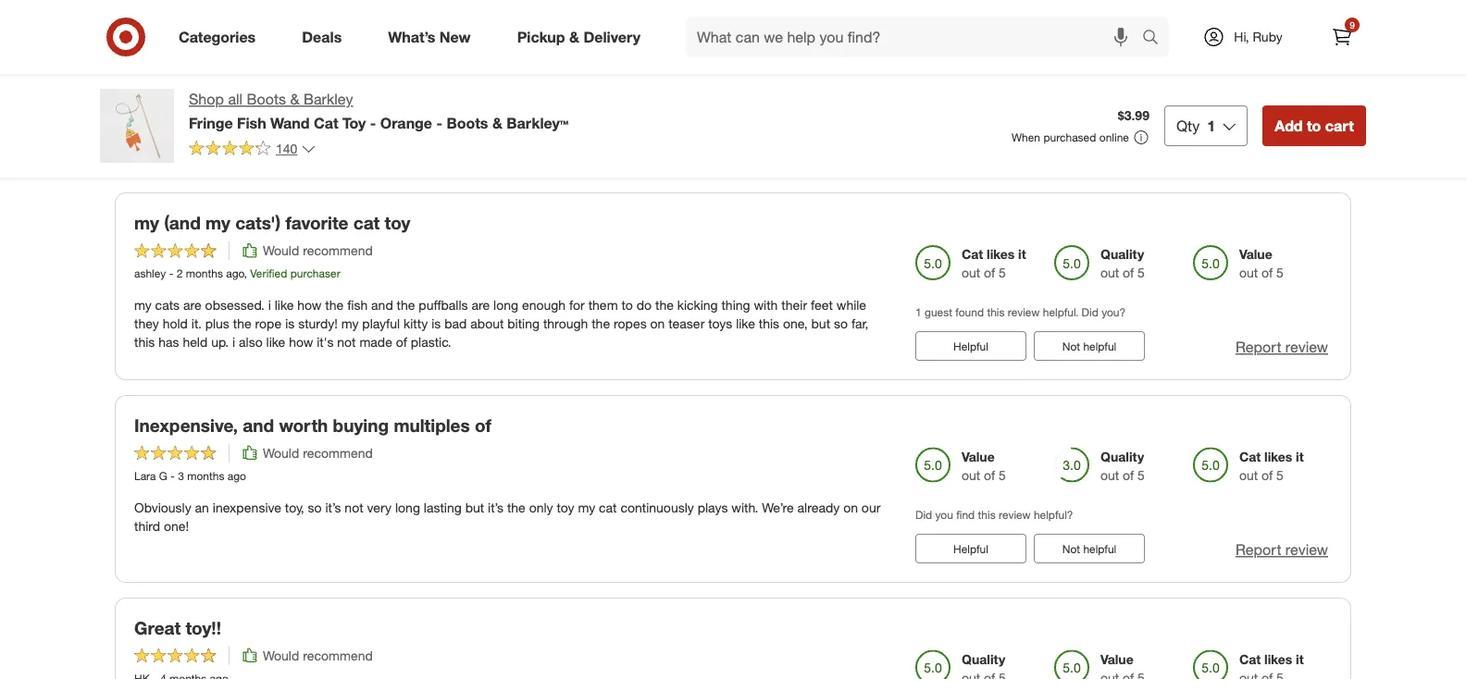 Task type: vqa. For each thing, say whether or not it's contained in the screenshot.
formula
no



Task type: describe. For each thing, give the bounding box(es) containing it.
the inside "obviously an inexpensive toy, so it's not very long lasting but it's the only toy my cat continuously plays with. we're already on our third one!"
[[507, 500, 526, 516]]

not helpful for my (and my cats') favorite cat toy
[[1063, 339, 1117, 353]]

guest for value out of 5
[[925, 103, 953, 117]]

non-
[[324, 61, 351, 77]]

0 horizontal spatial i
[[232, 334, 235, 351]]

0 vertical spatial ,
[[239, 31, 242, 44]]

2 vertical spatial ago
[[228, 469, 246, 483]]

would for my
[[263, 243, 299, 259]]

2 it's from the left
[[488, 500, 504, 516]]

their
[[782, 297, 808, 313]]

9
[[1350, 19, 1356, 31]]

did you find this review helpful?
[[916, 508, 1074, 522]]

only
[[529, 500, 553, 516]]

orange
[[380, 114, 432, 132]]

2 vertical spatial it
[[1297, 652, 1305, 668]]

add to cart
[[1275, 117, 1355, 135]]

report review button for inexpensive, and worth buying multiples of
[[1236, 540, 1329, 561]]

one,
[[783, 316, 808, 332]]

helpful for inexpensive, and worth buying multiples of
[[1084, 542, 1117, 556]]

not inside the my cats are obsessed. i like how the fish and the puffballs are long enough for them to do the kicking thing with their feet while they hold it. plus the rope is sturdy! my playful kitty is bad about biting through the ropes on teaser toys like this one, but so far, this has held up. i also like how it's not made of plastic.
[[337, 334, 356, 351]]

much.
[[252, 61, 288, 77]]

of inside the my cats are obsessed. i like how the fish and the puffballs are long enough for them to do the kicking thing with their feet while they hold it. plus the rope is sturdy! my playful kitty is bad about biting through the ropes on teaser toys like this one, but so far, this has held up. i also like how it's not made of plastic.
[[396, 334, 407, 351]]

0 vertical spatial purchaser
[[286, 31, 336, 44]]

one!
[[164, 519, 189, 535]]

did for quality out of 5
[[1082, 305, 1099, 319]]

quality out of 5 for inexpensive, and worth buying multiples of
[[1101, 449, 1146, 484]]

long inside the my cats are obsessed. i like how the fish and the puffballs are long enough for them to do the kicking thing with their feet while they hold it. plus the rope is sturdy! my playful kitty is bad about biting through the ropes on teaser toys like this one, but so far, this has held up. i also like how it's not made of plastic.
[[494, 297, 519, 313]]

0 horizontal spatial with
[[426, 61, 450, 77]]

my left (and
[[134, 212, 159, 233]]

categories link
[[163, 17, 279, 57]]

you? for quality out of 5
[[1102, 305, 1126, 319]]

1 vertical spatial &
[[290, 90, 300, 108]]

search
[[1134, 30, 1179, 48]]

1 horizontal spatial &
[[493, 114, 503, 132]]

1 vertical spatial and
[[243, 415, 274, 436]]

my right (and
[[206, 212, 230, 233]]

playing
[[381, 61, 422, 77]]

1 vertical spatial likes
[[1265, 449, 1293, 465]]

1 horizontal spatial ,
[[244, 267, 247, 280]]

qty 1
[[1177, 117, 1216, 135]]

recommend for favorite
[[303, 243, 373, 259]]

ruby
[[1253, 29, 1283, 45]]

fish
[[237, 114, 266, 132]]

hi,
[[1235, 29, 1250, 45]]

pickup & delivery
[[517, 28, 641, 46]]

on inside "obviously an inexpensive toy, so it's not very long lasting but it's the only toy my cat continuously plays with. we're already on our third one!"
[[844, 500, 858, 516]]

toys
[[709, 316, 733, 332]]

ashley
[[134, 267, 166, 280]]

0 vertical spatial months
[[181, 31, 218, 44]]

helpful. for value out of 5
[[1044, 103, 1079, 117]]

hi, ruby
[[1235, 29, 1283, 45]]

plastic.
[[411, 334, 452, 351]]

helpful?
[[1034, 508, 1074, 522]]

and inside the my cats are obsessed. i like how the fish and the puffballs are long enough for them to do the kicking thing with their feet while they hold it. plus the rope is sturdy! my playful kitty is bad about biting through the ropes on teaser toys like this one, but so far, this has held up. i also like how it's not made of plastic.
[[371, 297, 393, 313]]

fringe
[[189, 114, 233, 132]]

1 vertical spatial it
[[1297, 449, 1305, 465]]

it. inside the my cats are obsessed. i like how the fish and the puffballs are long enough for them to do the kicking thing with their feet while they hold it. plus the rope is sturdy! my playful kitty is bad about biting through the ropes on teaser toys like this one, but so far, this has held up. i also like how it's not made of plastic.
[[192, 316, 202, 332]]

you
[[936, 508, 954, 522]]

0 vertical spatial it
[[1019, 246, 1027, 262]]

found for value out of 5
[[956, 103, 985, 117]]

1 vertical spatial how
[[289, 334, 313, 351]]

categories
[[179, 28, 256, 46]]

when purchased online
[[1012, 131, 1130, 144]]

cat inside "obviously an inexpensive toy, so it's not very long lasting but it's the only toy my cat continuously plays with. we're already on our third one!"
[[599, 500, 617, 516]]

also
[[239, 334, 263, 351]]

2 horizontal spatial value out of 5
[[1240, 246, 1284, 281]]

lasting
[[424, 500, 462, 516]]

3 recommend from the top
[[303, 648, 373, 664]]

buying
[[333, 415, 389, 436]]

0 vertical spatial 2
[[172, 31, 178, 44]]

toy!!
[[186, 618, 221, 639]]

it's
[[317, 334, 334, 351]]

what's new link
[[373, 17, 494, 57]]

2 months ago , verified purchaser
[[172, 31, 336, 44]]

search button
[[1134, 17, 1179, 61]]

very
[[367, 500, 392, 516]]

playful
[[362, 316, 400, 332]]

- left 3
[[171, 469, 175, 483]]

1 for quality out of 5
[[916, 305, 922, 319]]

1 vertical spatial 1
[[1208, 117, 1216, 135]]

about
[[471, 316, 504, 332]]

already
[[798, 500, 840, 516]]

made
[[360, 334, 393, 351]]

1 report review button from the top
[[1236, 134, 1329, 156]]

obviously
[[134, 500, 191, 516]]

wand
[[271, 114, 310, 132]]

0 vertical spatial value out of 5
[[1101, 10, 1146, 45]]

0 vertical spatial ago
[[221, 31, 239, 44]]

2 vertical spatial did
[[916, 508, 933, 522]]

3 would recommend from the top
[[263, 648, 373, 664]]

shop all boots & barkley fringe fish wand cat toy - orange - boots & barkley™
[[189, 90, 569, 132]]

0 vertical spatial likes
[[987, 246, 1015, 262]]

obsessed.
[[205, 297, 265, 313]]

but inside "obviously an inexpensive toy, so it's not very long lasting but it's the only toy my cat continuously plays with. we're already on our third one!"
[[466, 500, 485, 516]]

1 vertical spatial months
[[186, 267, 223, 280]]

image of fringe fish wand cat toy - orange - boots & barkley™ image
[[100, 89, 174, 163]]

our
[[862, 500, 881, 516]]

1 vertical spatial boots
[[447, 114, 488, 132]]

what's new
[[388, 28, 471, 46]]

daisy
[[134, 31, 161, 44]]

fish
[[347, 297, 368, 313]]

1 horizontal spatial i
[[268, 297, 271, 313]]

0 horizontal spatial is
[[285, 316, 295, 332]]

kitty
[[404, 316, 428, 332]]

would for worth
[[263, 445, 299, 461]]

obviously an inexpensive toy, so it's not very long lasting but it's the only toy my cat continuously plays with. we're already on our third one!
[[134, 500, 881, 535]]

1 horizontal spatial is
[[312, 61, 321, 77]]

recommend for multiples
[[303, 445, 373, 461]]

3
[[178, 469, 184, 483]]

1 report review from the top
[[1236, 136, 1329, 154]]

great
[[134, 618, 181, 639]]

sturdy!
[[298, 316, 338, 332]]

barkley™
[[507, 114, 569, 132]]

held
[[183, 334, 208, 351]]

1 vertical spatial 2
[[177, 267, 183, 280]]

add
[[1275, 117, 1304, 135]]

140
[[276, 141, 298, 157]]

140 link
[[189, 140, 316, 161]]

1 guest found this review helpful. did you? for value out of 5
[[916, 103, 1126, 117]]

2 vertical spatial like
[[266, 334, 286, 351]]

bad
[[445, 316, 467, 332]]

shop
[[189, 90, 224, 108]]

continuously
[[621, 500, 694, 516]]

1 helpful from the top
[[1084, 137, 1117, 151]]

1 guest found this review helpful. did you? for quality out of 5
[[916, 305, 1126, 319]]

delivery
[[584, 28, 641, 46]]

plus
[[205, 316, 230, 332]]

2 vertical spatial value out of 5
[[962, 449, 1007, 484]]

so inside the my cats are obsessed. i like how the fish and the puffballs are long enough for them to do the kicking thing with their feet while they hold it. plus the rope is sturdy! my playful kitty is bad about biting through the ropes on teaser toys like this one, but so far, this has held up. i also like how it's not made of plastic.
[[834, 316, 848, 332]]

rope
[[255, 316, 282, 332]]

quality out of 5 for my (and my cats') favorite cat toy
[[1101, 246, 1146, 281]]

toy
[[343, 114, 366, 132]]

all
[[228, 90, 243, 108]]

lara g - 3 months ago
[[134, 469, 246, 483]]

0 vertical spatial cat likes it out of 5
[[962, 246, 1027, 281]]

2 horizontal spatial &
[[570, 28, 580, 46]]

2 vertical spatial likes
[[1265, 652, 1293, 668]]

my cats are obsessed. i like how the fish and the puffballs are long enough for them to do the kicking thing with their feet while they hold it. plus the rope is sturdy! my playful kitty is bad about biting through the ropes on teaser toys like this one, but so far, this has held up. i also like how it's not made of plastic.
[[134, 297, 869, 351]]

up.
[[211, 334, 229, 351]]

so for my cat loves this so much. he is non-stop playing with it.
[[235, 61, 249, 77]]

(and
[[164, 212, 201, 233]]

would recommend for buying
[[263, 445, 373, 461]]

1 vertical spatial verified
[[250, 267, 287, 280]]

helpful button for inexpensive, and worth buying multiples of
[[916, 534, 1027, 564]]

$3.99
[[1119, 108, 1150, 124]]

inexpensive,
[[134, 415, 238, 436]]

on inside the my cats are obsessed. i like how the fish and the puffballs are long enough for them to do the kicking thing with their feet while they hold it. plus the rope is sturdy! my playful kitty is bad about biting through the ropes on teaser toys like this one, but so far, this has held up. i also like how it's not made of plastic.
[[651, 316, 665, 332]]

0 vertical spatial toy
[[385, 212, 411, 233]]

my
[[134, 61, 152, 77]]

my inside "obviously an inexpensive toy, so it's not very long lasting but it's the only toy my cat continuously plays with. we're already on our third one!"
[[578, 500, 596, 516]]

1 vertical spatial cat likes it out of 5
[[1240, 449, 1305, 484]]

lara
[[134, 469, 156, 483]]



Task type: locate. For each thing, give the bounding box(es) containing it.
toy right only
[[557, 500, 575, 516]]

1 vertical spatial toy
[[557, 500, 575, 516]]

1 vertical spatial helpful button
[[916, 534, 1027, 564]]

0 vertical spatial but
[[812, 316, 831, 332]]

0 vertical spatial like
[[275, 297, 294, 313]]

when
[[1012, 131, 1041, 144]]

not right it's
[[337, 334, 356, 351]]

1 vertical spatial i
[[232, 334, 235, 351]]

2 recommend from the top
[[303, 445, 373, 461]]

0 vertical spatial did
[[1082, 103, 1099, 117]]

9 link
[[1322, 17, 1363, 57]]

my right only
[[578, 500, 596, 516]]

like down thing
[[736, 316, 756, 332]]

so right 'toy,'
[[308, 500, 322, 516]]

2 found from the top
[[956, 305, 985, 319]]

toy inside "obviously an inexpensive toy, so it's not very long lasting but it's the only toy my cat continuously plays with. we're already on our third one!"
[[557, 500, 575, 516]]

and left 'worth'
[[243, 415, 274, 436]]

1 vertical spatial not helpful
[[1063, 339, 1117, 353]]

an
[[195, 500, 209, 516]]

report review button for my (and my cats') favorite cat toy
[[1236, 337, 1329, 358]]

but
[[812, 316, 831, 332], [466, 500, 485, 516]]

teaser
[[669, 316, 705, 332]]

found for quality out of 5
[[956, 305, 985, 319]]

months up obsessed.
[[186, 267, 223, 280]]

2 vertical spatial months
[[187, 469, 225, 483]]

0 horizontal spatial so
[[235, 61, 249, 77]]

not
[[337, 334, 356, 351], [345, 500, 364, 516]]

1 horizontal spatial so
[[308, 500, 322, 516]]

0 vertical spatial helpful
[[954, 339, 989, 353]]

my (and my cats') favorite cat toy
[[134, 212, 411, 233]]

how left it's
[[289, 334, 313, 351]]

3 report from the top
[[1236, 541, 1282, 559]]

great toy!!
[[134, 618, 221, 639]]

how
[[298, 297, 322, 313], [289, 334, 313, 351]]

while
[[837, 297, 867, 313]]

recommend
[[303, 243, 373, 259], [303, 445, 373, 461], [303, 648, 373, 664]]

1 vertical spatial helpful.
[[1044, 305, 1079, 319]]

2 horizontal spatial so
[[834, 316, 848, 332]]

with inside the my cats are obsessed. i like how the fish and the puffballs are long enough for them to do the kicking thing with their feet while they hold it. plus the rope is sturdy! my playful kitty is bad about biting through the ropes on teaser toys like this one, but so far, this has held up. i also like how it's not made of plastic.
[[754, 297, 778, 313]]

helpful
[[954, 339, 989, 353], [954, 542, 989, 556]]

1 not from the top
[[1063, 137, 1081, 151]]

are up about
[[472, 297, 490, 313]]

guest for quality out of 5
[[925, 305, 953, 319]]

3 report review from the top
[[1236, 541, 1329, 559]]

ropes
[[614, 316, 647, 332]]

report review button
[[1236, 134, 1329, 156], [1236, 337, 1329, 358], [1236, 540, 1329, 561]]

did
[[1082, 103, 1099, 117], [1082, 305, 1099, 319], [916, 508, 933, 522]]

cats
[[155, 297, 180, 313]]

toy,
[[285, 500, 304, 516]]

helpful button for my (and my cats') favorite cat toy
[[916, 332, 1027, 361]]

quality out of 5
[[1101, 246, 1146, 281], [1101, 449, 1146, 484]]

to
[[1308, 117, 1322, 135], [622, 297, 633, 313]]

feet
[[811, 297, 833, 313]]

puffballs
[[419, 297, 468, 313]]

on left our at bottom right
[[844, 500, 858, 516]]

0 vertical spatial found
[[956, 103, 985, 117]]

1 helpful. from the top
[[1044, 103, 1079, 117]]

0 vertical spatial with
[[426, 61, 450, 77]]

3 not helpful button from the top
[[1034, 534, 1146, 564]]

purchaser up he
[[286, 31, 336, 44]]

0 horizontal spatial to
[[622, 297, 633, 313]]

has
[[159, 334, 179, 351]]

2 vertical spatial not helpful button
[[1034, 534, 1146, 564]]

with
[[426, 61, 450, 77], [754, 297, 778, 313]]

2 helpful. from the top
[[1044, 305, 1079, 319]]

value out of 5
[[1101, 10, 1146, 45], [1240, 246, 1284, 281], [962, 449, 1007, 484]]

1 horizontal spatial it's
[[488, 500, 504, 516]]

1 right far,
[[916, 305, 922, 319]]

2 quality out of 5 from the top
[[1101, 449, 1146, 484]]

not helpful button for inexpensive, and worth buying multiples of
[[1034, 534, 1146, 564]]

stop
[[351, 61, 377, 77]]

0 vertical spatial you?
[[1102, 103, 1126, 117]]

are right the cats
[[183, 297, 202, 313]]

1 1 guest found this review helpful. did you? from the top
[[916, 103, 1126, 117]]

months up loves
[[181, 31, 218, 44]]

1 vertical spatial not
[[1063, 339, 1081, 353]]

is
[[312, 61, 321, 77], [285, 316, 295, 332], [432, 316, 441, 332]]

1 for value out of 5
[[916, 103, 922, 117]]

like down rope
[[266, 334, 286, 351]]

1 vertical spatial guest
[[925, 305, 953, 319]]

not for inexpensive, and worth buying multiples of
[[1063, 542, 1081, 556]]

1 vertical spatial so
[[834, 316, 848, 332]]

0 horizontal spatial &
[[290, 90, 300, 108]]

1 you? from the top
[[1102, 103, 1126, 117]]

the up the kitty
[[397, 297, 415, 313]]

1 helpful button from the top
[[916, 332, 1027, 361]]

2 horizontal spatial is
[[432, 316, 441, 332]]

verified up obsessed.
[[250, 267, 287, 280]]

boots
[[247, 90, 286, 108], [447, 114, 488, 132]]

boots up fish
[[247, 90, 286, 108]]

it
[[1019, 246, 1027, 262], [1297, 449, 1305, 465], [1297, 652, 1305, 668]]

how up sturdy!
[[298, 297, 322, 313]]

0 vertical spatial not
[[337, 334, 356, 351]]

1 horizontal spatial long
[[494, 297, 519, 313]]

2 helpful from the top
[[954, 542, 989, 556]]

is right rope
[[285, 316, 295, 332]]

cart
[[1326, 117, 1355, 135]]

deals
[[302, 28, 342, 46]]

helpful. for quality out of 5
[[1044, 305, 1079, 319]]

0 vertical spatial how
[[298, 297, 322, 313]]

0 horizontal spatial ,
[[239, 31, 242, 44]]

like
[[275, 297, 294, 313], [736, 316, 756, 332], [266, 334, 286, 351]]

i right the 'up.' at the left
[[232, 334, 235, 351]]

1 helpful from the top
[[954, 339, 989, 353]]

2 not from the top
[[1063, 339, 1081, 353]]

not
[[1063, 137, 1081, 151], [1063, 339, 1081, 353], [1063, 542, 1081, 556]]

so left far,
[[834, 316, 848, 332]]

the right 'do'
[[656, 297, 674, 313]]

0 vertical spatial boots
[[247, 90, 286, 108]]

0 horizontal spatial toy
[[385, 212, 411, 233]]

helpful for my (and my cats') favorite cat toy
[[954, 339, 989, 353]]

guest right far,
[[925, 305, 953, 319]]

verified up much.
[[246, 31, 283, 44]]

1 vertical spatial recommend
[[303, 445, 373, 461]]

long inside "obviously an inexpensive toy, so it's not very long lasting but it's the only toy my cat continuously plays with. we're already on our third one!"
[[395, 500, 420, 516]]

pickup & delivery link
[[502, 17, 664, 57]]

report review for my (and my cats') favorite cat toy
[[1236, 338, 1329, 357]]

0 vertical spatial helpful.
[[1044, 103, 1079, 117]]

quality
[[962, 10, 1006, 26], [1101, 246, 1145, 262], [1101, 449, 1145, 465], [962, 652, 1006, 668]]

online
[[1100, 131, 1130, 144]]

with down 'what's new' 'link'
[[426, 61, 450, 77]]

not helpful for inexpensive, and worth buying multiples of
[[1063, 542, 1117, 556]]

guest review image 1 of 1, zoom in image
[[134, 94, 199, 158]]

long right very
[[395, 500, 420, 516]]

0 vertical spatial report review button
[[1236, 134, 1329, 156]]

find
[[957, 508, 975, 522]]

on down 'do'
[[651, 316, 665, 332]]

1 it's from the left
[[326, 500, 341, 516]]

1 vertical spatial report review
[[1236, 338, 1329, 357]]

cat
[[156, 61, 174, 77], [354, 212, 380, 233], [962, 246, 984, 262], [1240, 449, 1262, 465], [599, 500, 617, 516], [1240, 652, 1262, 668]]

2 right the daisy
[[172, 31, 178, 44]]

hold
[[163, 316, 188, 332]]

helpful for my (and my cats') favorite cat toy
[[1084, 339, 1117, 353]]

and up playful
[[371, 297, 393, 313]]

my up they
[[134, 297, 152, 313]]

with.
[[732, 500, 759, 516]]

2 vertical spatial would recommend
[[263, 648, 373, 664]]

1 are from the left
[[183, 297, 202, 313]]

2 vertical spatial 1
[[916, 305, 922, 319]]

1 vertical spatial but
[[466, 500, 485, 516]]

with left their
[[754, 297, 778, 313]]

0 vertical spatial helpful button
[[916, 332, 1027, 361]]

1 vertical spatial did
[[1082, 305, 1099, 319]]

deals link
[[286, 17, 365, 57]]

1 vertical spatial value out of 5
[[1240, 246, 1284, 281]]

it's right 'toy,'
[[326, 500, 341, 516]]

not for my (and my cats') favorite cat toy
[[1063, 339, 1081, 353]]

1 not helpful from the top
[[1063, 137, 1117, 151]]

1 vertical spatial would recommend
[[263, 445, 373, 461]]

&
[[570, 28, 580, 46], [290, 90, 300, 108], [493, 114, 503, 132]]

found
[[956, 103, 985, 117], [956, 305, 985, 319]]

1 recommend from the top
[[303, 243, 373, 259]]

not helpful
[[1063, 137, 1117, 151], [1063, 339, 1117, 353], [1063, 542, 1117, 556]]

2 you? from the top
[[1102, 305, 1126, 319]]

2 would recommend from the top
[[263, 445, 373, 461]]

2 vertical spatial report review
[[1236, 541, 1329, 559]]

months right 3
[[187, 469, 225, 483]]

& right pickup
[[570, 28, 580, 46]]

to left 'do'
[[622, 297, 633, 313]]

2 would from the top
[[263, 445, 299, 461]]

report for inexpensive, and worth buying multiples of
[[1236, 541, 1282, 559]]

0 horizontal spatial cat likes it out of 5
[[962, 246, 1027, 281]]

is up plastic.
[[432, 316, 441, 332]]

so left much.
[[235, 61, 249, 77]]

my down fish
[[341, 316, 359, 332]]

but down feet
[[812, 316, 831, 332]]

guest
[[925, 103, 953, 117], [925, 305, 953, 319]]

likes
[[987, 246, 1015, 262], [1265, 449, 1293, 465], [1265, 652, 1293, 668]]

pickup
[[517, 28, 565, 46]]

it's
[[326, 500, 341, 516], [488, 500, 504, 516]]

0 vertical spatial 1 guest found this review helpful. did you?
[[916, 103, 1126, 117]]

report for my (and my cats') favorite cat toy
[[1236, 338, 1282, 357]]

1 vertical spatial long
[[395, 500, 420, 516]]

1 vertical spatial report
[[1236, 338, 1282, 357]]

but right the lasting
[[466, 500, 485, 516]]

multiples
[[394, 415, 470, 436]]

1 right qty
[[1208, 117, 1216, 135]]

purchaser up sturdy!
[[291, 267, 341, 280]]

to inside the my cats are obsessed. i like how the fish and the puffballs are long enough for them to do the kicking thing with their feet while they hold it. plus the rope is sturdy! my playful kitty is bad about biting through the ropes on teaser toys like this one, but so far, this has held up. i also like how it's not made of plastic.
[[622, 297, 633, 313]]

would recommend for cats')
[[263, 243, 373, 259]]

not helpful button
[[1034, 129, 1146, 158], [1034, 332, 1146, 361], [1034, 534, 1146, 564]]

2 vertical spatial would
[[263, 648, 299, 664]]

1 vertical spatial not
[[345, 500, 364, 516]]

my
[[134, 212, 159, 233], [206, 212, 230, 233], [134, 297, 152, 313], [341, 316, 359, 332], [578, 500, 596, 516]]

1 vertical spatial not helpful button
[[1034, 332, 1146, 361]]

0 vertical spatial &
[[570, 28, 580, 46]]

cat likes it
[[1240, 652, 1305, 668]]

plays
[[698, 500, 728, 516]]

0 horizontal spatial boots
[[247, 90, 286, 108]]

2 vertical spatial not
[[1063, 542, 1081, 556]]

2 report review from the top
[[1236, 338, 1329, 357]]

- right the toy
[[370, 114, 376, 132]]

we're
[[762, 500, 794, 516]]

2 helpful from the top
[[1084, 339, 1117, 353]]

1 horizontal spatial and
[[371, 297, 393, 313]]

1 vertical spatial ago
[[226, 267, 244, 280]]

report
[[1236, 136, 1282, 154], [1236, 338, 1282, 357], [1236, 541, 1282, 559]]

cat likes it out of 5
[[962, 246, 1027, 281], [1240, 449, 1305, 484]]

the left only
[[507, 500, 526, 516]]

it. down new
[[453, 61, 463, 77]]

to right the add
[[1308, 117, 1322, 135]]

add to cart button
[[1263, 106, 1367, 146]]

he
[[291, 61, 308, 77]]

toy right favorite
[[385, 212, 411, 233]]

my cat loves this so much. he is non-stop playing with it.
[[134, 61, 463, 77]]

cats')
[[235, 212, 281, 233]]

1 horizontal spatial to
[[1308, 117, 1322, 135]]

2 not helpful button from the top
[[1034, 332, 1146, 361]]

new
[[440, 28, 471, 46]]

2 helpful button from the top
[[916, 534, 1027, 564]]

worth
[[279, 415, 328, 436]]

helpful button
[[916, 332, 1027, 361], [916, 534, 1027, 564]]

,
[[239, 31, 242, 44], [244, 267, 247, 280]]

2 right the ashley
[[177, 267, 183, 280]]

2 vertical spatial helpful
[[1084, 542, 1117, 556]]

like up rope
[[275, 297, 294, 313]]

0 vertical spatial would
[[263, 243, 299, 259]]

2 report review button from the top
[[1236, 337, 1329, 358]]

this
[[211, 61, 231, 77], [988, 103, 1005, 117], [988, 305, 1005, 319], [759, 316, 780, 332], [134, 334, 155, 351], [978, 508, 996, 522]]

report review
[[1236, 136, 1329, 154], [1236, 338, 1329, 357], [1236, 541, 1329, 559]]

1 down what can we help you find? suggestions appear below search field
[[916, 103, 922, 117]]

& left barkley™
[[493, 114, 503, 132]]

1 not helpful button from the top
[[1034, 129, 1146, 158]]

2 guest from the top
[[925, 305, 953, 319]]

3 not helpful from the top
[[1063, 542, 1117, 556]]

the left fish
[[325, 297, 344, 313]]

2 1 guest found this review helpful. did you? from the top
[[916, 305, 1126, 319]]

to inside button
[[1308, 117, 1322, 135]]

2 vertical spatial not helpful
[[1063, 542, 1117, 556]]

not helpful button for my (and my cats') favorite cat toy
[[1034, 332, 1146, 361]]

long up biting
[[494, 297, 519, 313]]

you?
[[1102, 103, 1126, 117], [1102, 305, 1126, 319]]

1 horizontal spatial it.
[[453, 61, 463, 77]]

1 would from the top
[[263, 243, 299, 259]]

the down them
[[592, 316, 610, 332]]

1 vertical spatial helpful
[[1084, 339, 1117, 353]]

it's left only
[[488, 500, 504, 516]]

1 horizontal spatial value out of 5
[[1101, 10, 1146, 45]]

not inside "obviously an inexpensive toy, so it's not very long lasting but it's the only toy my cat continuously plays with. we're already on our third one!"
[[345, 500, 364, 516]]

0 vertical spatial on
[[651, 316, 665, 332]]

so for obviously an inexpensive toy, so it's not very long lasting but it's the only toy my cat continuously plays with. we're already on our third one!
[[308, 500, 322, 516]]

3 report review button from the top
[[1236, 540, 1329, 561]]

2 vertical spatial &
[[493, 114, 503, 132]]

report review for inexpensive, and worth buying multiples of
[[1236, 541, 1329, 559]]

What can we help you find? suggestions appear below search field
[[686, 17, 1147, 57]]

3 would from the top
[[263, 648, 299, 664]]

1 vertical spatial purchaser
[[291, 267, 341, 280]]

- right orange
[[437, 114, 443, 132]]

0 horizontal spatial it.
[[192, 316, 202, 332]]

boots right orange
[[447, 114, 488, 132]]

review
[[1008, 103, 1040, 117], [1286, 136, 1329, 154], [1008, 305, 1040, 319], [1286, 338, 1329, 357], [999, 508, 1031, 522], [1286, 541, 1329, 559]]

the
[[325, 297, 344, 313], [397, 297, 415, 313], [656, 297, 674, 313], [233, 316, 252, 332], [592, 316, 610, 332], [507, 500, 526, 516]]

0 vertical spatial helpful
[[1084, 137, 1117, 151]]

1 vertical spatial 1 guest found this review helpful. did you?
[[916, 305, 1126, 319]]

favorite
[[286, 212, 349, 233]]

months
[[181, 31, 218, 44], [186, 267, 223, 280], [187, 469, 225, 483]]

0 vertical spatial verified
[[246, 31, 283, 44]]

3 helpful from the top
[[1084, 542, 1117, 556]]

not left very
[[345, 500, 364, 516]]

3 not from the top
[[1063, 542, 1081, 556]]

third
[[134, 519, 160, 535]]

biting
[[508, 316, 540, 332]]

is right he
[[312, 61, 321, 77]]

it. up the "held"
[[192, 316, 202, 332]]

1 vertical spatial like
[[736, 316, 756, 332]]

did for value out of 5
[[1082, 103, 1099, 117]]

0 vertical spatial report
[[1236, 136, 1282, 154]]

guest down what can we help you find? suggestions appear below search field
[[925, 103, 953, 117]]

but inside the my cats are obsessed. i like how the fish and the puffballs are long enough for them to do the kicking thing with their feet while they hold it. plus the rope is sturdy! my playful kitty is bad about biting through the ropes on teaser toys like this one, but so far, this has held up. i also like how it's not made of plastic.
[[812, 316, 831, 332]]

2 vertical spatial report
[[1236, 541, 1282, 559]]

the down obsessed.
[[233, 316, 252, 332]]

& up wand
[[290, 90, 300, 108]]

so inside "obviously an inexpensive toy, so it's not very long lasting but it's the only toy my cat continuously plays with. we're already on our third one!"
[[308, 500, 322, 516]]

2 are from the left
[[472, 297, 490, 313]]

2 report from the top
[[1236, 338, 1282, 357]]

helpful for inexpensive, and worth buying multiples of
[[954, 542, 989, 556]]

0 horizontal spatial value out of 5
[[962, 449, 1007, 484]]

1 report from the top
[[1236, 136, 1282, 154]]

1 would recommend from the top
[[263, 243, 373, 259]]

i up rope
[[268, 297, 271, 313]]

1 horizontal spatial toy
[[557, 500, 575, 516]]

2 not helpful from the top
[[1063, 339, 1117, 353]]

you? for value out of 5
[[1102, 103, 1126, 117]]

what's
[[388, 28, 436, 46]]

cat
[[314, 114, 339, 132]]

1 guest from the top
[[925, 103, 953, 117]]

i
[[268, 297, 271, 313], [232, 334, 235, 351]]

0 vertical spatial so
[[235, 61, 249, 77]]

1 vertical spatial on
[[844, 500, 858, 516]]

thing
[[722, 297, 751, 313]]

purchased
[[1044, 131, 1097, 144]]

1 found from the top
[[956, 103, 985, 117]]

0 vertical spatial guest
[[925, 103, 953, 117]]

0 vertical spatial and
[[371, 297, 393, 313]]

0 vertical spatial would recommend
[[263, 243, 373, 259]]

1 quality out of 5 from the top
[[1101, 246, 1146, 281]]

0 horizontal spatial on
[[651, 316, 665, 332]]

it.
[[453, 61, 463, 77], [192, 316, 202, 332]]

- right the ashley
[[169, 267, 173, 280]]



